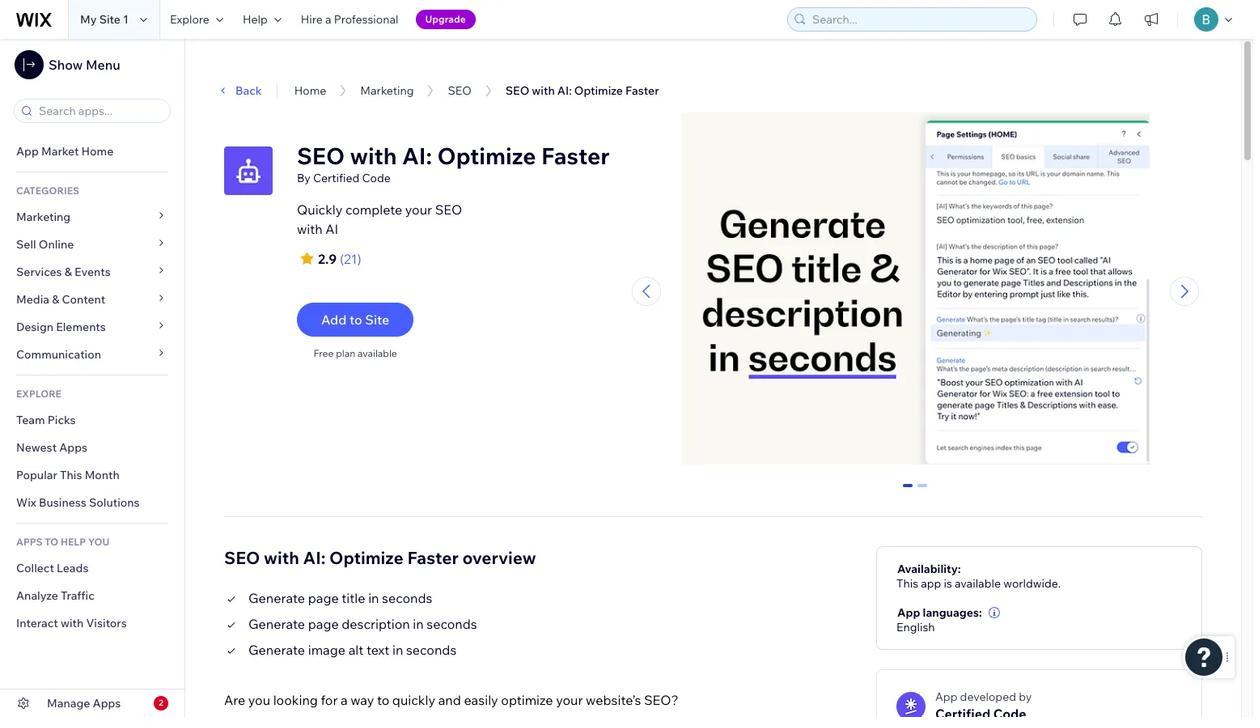 Task type: locate. For each thing, give the bounding box(es) containing it.
2 vertical spatial in
[[392, 642, 403, 658]]

ai: inside button
[[557, 83, 572, 98]]

design
[[16, 320, 53, 334]]

interact
[[16, 616, 58, 630]]

to inside button
[[350, 312, 362, 328]]

site right my
[[99, 12, 121, 27]]

1 vertical spatial page
[[308, 616, 339, 632]]

by
[[292, 66, 306, 81], [297, 171, 311, 185]]

page up image
[[308, 616, 339, 632]]

0 vertical spatial seconds
[[382, 590, 432, 606]]

1 vertical spatial available
[[955, 576, 1001, 591]]

design elements link
[[0, 313, 185, 341]]

seconds for generate page title in seconds
[[382, 590, 432, 606]]

1 horizontal spatial available
[[955, 576, 1001, 591]]

with inside sidebar element
[[61, 616, 84, 630]]

0 vertical spatial page
[[308, 590, 339, 606]]

add to site button
[[297, 303, 414, 337]]

apps for manage apps
[[93, 696, 121, 711]]

0 horizontal spatial site
[[99, 12, 121, 27]]

text
[[367, 642, 390, 658]]

easily
[[464, 692, 498, 708]]

0 1
[[905, 484, 926, 499]]

collect leads
[[16, 561, 89, 575]]

marketing link up online
[[0, 203, 185, 231]]

a right hire at the left of page
[[325, 12, 331, 27]]

0 horizontal spatial ai:
[[303, 547, 326, 568]]

1 horizontal spatial site
[[365, 312, 389, 328]]

seo
[[448, 83, 472, 98], [506, 83, 529, 98], [297, 142, 345, 170], [435, 202, 462, 218], [224, 547, 260, 568]]

title
[[342, 590, 365, 606]]

in right title
[[368, 590, 379, 606]]

optimize
[[501, 692, 553, 708]]

code up complete at the top of page
[[362, 171, 391, 185]]

ai: inside seo with ai: optimize faster by certified code
[[402, 142, 432, 170]]

apps
[[59, 440, 87, 455], [93, 696, 121, 711]]

generate down generate page title in seconds
[[248, 616, 305, 632]]

2 vertical spatial ai:
[[303, 547, 326, 568]]

1 vertical spatial &
[[52, 292, 59, 307]]

seo with ai: optimize faster by certified code
[[297, 142, 610, 185]]

2 horizontal spatial app
[[936, 690, 958, 704]]

0 vertical spatial faster
[[626, 83, 659, 98]]

1 vertical spatial 1
[[920, 484, 926, 499]]

0 vertical spatial &
[[65, 265, 72, 279]]

1 vertical spatial to
[[377, 692, 389, 708]]

popular this month
[[16, 468, 120, 482]]

1
[[123, 12, 129, 27], [920, 484, 926, 499]]

interact with visitors link
[[0, 609, 185, 637]]

0 vertical spatial marketing
[[360, 83, 414, 98]]

apps right manage at the bottom of the page
[[93, 696, 121, 711]]

with inside button
[[532, 83, 555, 98]]

1 horizontal spatial this
[[897, 576, 919, 591]]

upgrade button
[[416, 10, 476, 29]]

hire a professional link
[[291, 0, 408, 39]]

quickly
[[392, 692, 435, 708]]

app developed by
[[936, 690, 1032, 704]]

1 horizontal spatial optimize
[[437, 142, 536, 170]]

& left events
[[65, 265, 72, 279]]

is
[[944, 576, 952, 591]]

seo inside quickly complete your seo with ai
[[435, 202, 462, 218]]

seconds up description
[[382, 590, 432, 606]]

a
[[325, 12, 331, 27], [341, 692, 348, 708]]

page
[[308, 590, 339, 606], [308, 616, 339, 632]]

seo with ai: optimize faster button
[[498, 78, 667, 103]]

team picks link
[[0, 406, 185, 434]]

1 horizontal spatial your
[[556, 692, 583, 708]]

your right optimize
[[556, 692, 583, 708]]

for
[[321, 692, 338, 708]]

in right text
[[392, 642, 403, 658]]

english
[[897, 620, 935, 635]]

1 vertical spatial site
[[365, 312, 389, 328]]

generate image alt text in seconds
[[248, 642, 457, 658]]

app for app developed by
[[936, 690, 958, 704]]

2 horizontal spatial faster
[[626, 83, 659, 98]]

this inside availability: this app is available worldwide.
[[897, 576, 919, 591]]

month
[[85, 468, 120, 482]]

app for app languages:
[[898, 606, 920, 620]]

ai: for seo with ai: optimize faster overview
[[303, 547, 326, 568]]

0 vertical spatial ai:
[[557, 83, 572, 98]]

2 vertical spatial faster
[[407, 547, 459, 568]]

certified up quickly
[[313, 171, 360, 185]]

optimize inside seo with ai: optimize faster button
[[574, 83, 623, 98]]

0 vertical spatial a
[[325, 12, 331, 27]]

this up wix business solutions
[[60, 468, 82, 482]]

certified up home link
[[310, 66, 356, 81]]

page left title
[[308, 590, 339, 606]]

generate left title
[[248, 590, 305, 606]]

2 vertical spatial optimize
[[329, 547, 404, 568]]

in for description
[[413, 616, 424, 632]]

1 vertical spatial marketing link
[[0, 203, 185, 231]]

0 vertical spatial optimize
[[574, 83, 623, 98]]

0 horizontal spatial your
[[405, 202, 432, 218]]

worldwide.
[[1004, 576, 1061, 591]]

0 vertical spatial 1
[[123, 12, 129, 27]]

1 right my
[[123, 12, 129, 27]]

& right media at the top left of the page
[[52, 292, 59, 307]]

generate left image
[[248, 642, 305, 658]]

sell online
[[16, 237, 74, 252]]

optimize
[[574, 83, 623, 98], [437, 142, 536, 170], [329, 547, 404, 568]]

0 vertical spatial your
[[405, 202, 432, 218]]

in right description
[[413, 616, 424, 632]]

developed
[[960, 690, 1016, 704]]

marketing down by certified code
[[360, 83, 414, 98]]

languages:
[[923, 606, 982, 620]]

0 horizontal spatial optimize
[[329, 547, 404, 568]]

1 vertical spatial seconds
[[427, 616, 477, 632]]

0 horizontal spatial available
[[358, 347, 397, 359]]

a right the for
[[341, 692, 348, 708]]

available right is
[[955, 576, 1001, 591]]

seo with ai: optimize faster preview 0 image
[[681, 112, 1150, 473]]

2 generate from the top
[[248, 616, 305, 632]]

app for app market home
[[16, 144, 39, 159]]

1 page from the top
[[308, 590, 339, 606]]

app inside sidebar element
[[16, 144, 39, 159]]

media & content link
[[0, 286, 185, 313]]

1 horizontal spatial ai:
[[402, 142, 432, 170]]

apps up popular this month
[[59, 440, 87, 455]]

1 vertical spatial in
[[413, 616, 424, 632]]

0 horizontal spatial 1
[[123, 12, 129, 27]]

optimize for seo with ai: optimize faster
[[574, 83, 623, 98]]

1 horizontal spatial to
[[377, 692, 389, 708]]

2 vertical spatial generate
[[248, 642, 305, 658]]

2.9 ( 21 )
[[318, 251, 361, 267]]

to right add
[[350, 312, 362, 328]]

home down by certified code
[[294, 83, 326, 98]]

ai: for seo with ai: optimize faster by certified code
[[402, 142, 432, 170]]

1 vertical spatial optimize
[[437, 142, 536, 170]]

Search apps... field
[[34, 100, 165, 122]]

1 horizontal spatial &
[[65, 265, 72, 279]]

seconds right description
[[427, 616, 477, 632]]

generate
[[248, 590, 305, 606], [248, 616, 305, 632], [248, 642, 305, 658]]

with
[[532, 83, 555, 98], [350, 142, 397, 170], [297, 221, 323, 237], [264, 547, 299, 568], [61, 616, 84, 630]]

seo for seo with ai: optimize faster overview
[[224, 547, 260, 568]]

0 horizontal spatial &
[[52, 292, 59, 307]]

3 generate from the top
[[248, 642, 305, 658]]

1 vertical spatial code
[[362, 171, 391, 185]]

seconds up quickly
[[406, 642, 457, 658]]

1 vertical spatial apps
[[93, 696, 121, 711]]

availability: this app is available worldwide.
[[897, 562, 1061, 591]]

2 page from the top
[[308, 616, 339, 632]]

a inside "are you looking for a way to quickly and easily optimize your website's seo?"
[[341, 692, 348, 708]]

1 vertical spatial your
[[556, 692, 583, 708]]

0 horizontal spatial a
[[325, 12, 331, 27]]

generate page description in seconds
[[248, 616, 477, 632]]

home right 'market'
[[81, 144, 114, 159]]

code down professional
[[359, 66, 387, 81]]

1 vertical spatial ai:
[[402, 142, 432, 170]]

2 horizontal spatial optimize
[[574, 83, 623, 98]]

by up quickly
[[297, 171, 311, 185]]

1 horizontal spatial home
[[294, 83, 326, 98]]

0 horizontal spatial app
[[16, 144, 39, 159]]

services & events link
[[0, 258, 185, 286]]

code
[[359, 66, 387, 81], [362, 171, 391, 185]]

0 vertical spatial home
[[294, 83, 326, 98]]

1 horizontal spatial a
[[341, 692, 348, 708]]

1 vertical spatial home
[[81, 144, 114, 159]]

to
[[350, 312, 362, 328], [377, 692, 389, 708]]

site inside button
[[365, 312, 389, 328]]

in for title
[[368, 590, 379, 606]]

faster inside button
[[626, 83, 659, 98]]

faster inside seo with ai: optimize faster by certified code
[[541, 142, 610, 170]]

developed by certified code image
[[897, 692, 926, 717]]

1 right 0
[[920, 484, 926, 499]]

popular
[[16, 468, 57, 482]]

faster for seo with ai: optimize faster by certified code
[[541, 142, 610, 170]]

explore
[[170, 12, 209, 27]]

newest apps link
[[0, 434, 185, 461]]

0 vertical spatial this
[[60, 468, 82, 482]]

add
[[321, 312, 347, 328]]

team
[[16, 413, 45, 427]]

0 horizontal spatial in
[[368, 590, 379, 606]]

1 generate from the top
[[248, 590, 305, 606]]

0 vertical spatial marketing link
[[360, 83, 414, 98]]

0 horizontal spatial this
[[60, 468, 82, 482]]

help
[[61, 536, 86, 548]]

this for popular
[[60, 468, 82, 482]]

2 horizontal spatial ai:
[[557, 83, 572, 98]]

0 horizontal spatial faster
[[407, 547, 459, 568]]

&
[[65, 265, 72, 279], [52, 292, 59, 307]]

website's
[[586, 692, 641, 708]]

0 vertical spatial in
[[368, 590, 379, 606]]

this for availability:
[[897, 576, 919, 591]]

app market home
[[16, 144, 114, 159]]

app left 'market'
[[16, 144, 39, 159]]

to right way
[[377, 692, 389, 708]]

services & events
[[16, 265, 111, 279]]

1 horizontal spatial marketing
[[360, 83, 414, 98]]

complete
[[346, 202, 402, 218]]

this inside sidebar element
[[60, 468, 82, 482]]

1 vertical spatial app
[[898, 606, 920, 620]]

marketing link
[[360, 83, 414, 98], [0, 203, 185, 231]]

your right complete at the top of page
[[405, 202, 432, 218]]

0 vertical spatial apps
[[59, 440, 87, 455]]

available
[[358, 347, 397, 359], [955, 576, 1001, 591]]

services
[[16, 265, 62, 279]]

apps for newest apps
[[59, 440, 87, 455]]

app right developed by certified code image
[[936, 690, 958, 704]]

1 horizontal spatial app
[[898, 606, 920, 620]]

by up home link
[[292, 66, 306, 81]]

0 horizontal spatial to
[[350, 312, 362, 328]]

app left languages:
[[898, 606, 920, 620]]

this
[[60, 468, 82, 482], [897, 576, 919, 591]]

available right plan
[[358, 347, 397, 359]]

1 vertical spatial by
[[297, 171, 311, 185]]

with for seo with ai: optimize faster overview
[[264, 547, 299, 568]]

& for content
[[52, 292, 59, 307]]

0
[[905, 484, 911, 499]]

this left app
[[897, 576, 919, 591]]

optimize for seo with ai: optimize faster overview
[[329, 547, 404, 568]]

ai:
[[557, 83, 572, 98], [402, 142, 432, 170], [303, 547, 326, 568]]

upgrade
[[425, 13, 466, 25]]

0 vertical spatial available
[[358, 347, 397, 359]]

optimize inside seo with ai: optimize faster by certified code
[[437, 142, 536, 170]]

0 horizontal spatial home
[[81, 144, 114, 159]]

app market home link
[[0, 138, 185, 165]]

1 vertical spatial faster
[[541, 142, 610, 170]]

my site 1
[[80, 12, 129, 27]]

marketing link down by certified code
[[360, 83, 414, 98]]

seo with ai: optimize faster
[[506, 83, 659, 98]]

site
[[99, 12, 121, 27], [365, 312, 389, 328]]

marketing down 'categories'
[[16, 210, 71, 224]]

site up free plan available
[[365, 312, 389, 328]]

seo inside seo with ai: optimize faster by certified code
[[297, 142, 345, 170]]

1 vertical spatial marketing
[[16, 210, 71, 224]]

1 horizontal spatial 1
[[920, 484, 926, 499]]

1 horizontal spatial apps
[[93, 696, 121, 711]]

looking
[[273, 692, 318, 708]]

0 vertical spatial to
[[350, 312, 362, 328]]

sell
[[16, 237, 36, 252]]

1 vertical spatial certified
[[313, 171, 360, 185]]

1 vertical spatial a
[[341, 692, 348, 708]]

1 vertical spatial generate
[[248, 616, 305, 632]]

0 vertical spatial by
[[292, 66, 306, 81]]

with inside seo with ai: optimize faster by certified code
[[350, 142, 397, 170]]

0 horizontal spatial apps
[[59, 440, 87, 455]]

Search... field
[[808, 8, 1032, 31]]

generate for generate image alt text in seconds
[[248, 642, 305, 658]]

2 horizontal spatial in
[[413, 616, 424, 632]]

picks
[[48, 413, 76, 427]]

1 vertical spatial this
[[897, 576, 919, 591]]

in
[[368, 590, 379, 606], [413, 616, 424, 632], [392, 642, 403, 658]]

0 vertical spatial generate
[[248, 590, 305, 606]]

with for seo with ai: optimize faster
[[532, 83, 555, 98]]

home inside sidebar element
[[81, 144, 114, 159]]

1 horizontal spatial faster
[[541, 142, 610, 170]]

0 horizontal spatial marketing
[[16, 210, 71, 224]]

2 vertical spatial app
[[936, 690, 958, 704]]

market
[[41, 144, 79, 159]]

1 horizontal spatial in
[[392, 642, 403, 658]]

seconds
[[382, 590, 432, 606], [427, 616, 477, 632], [406, 642, 457, 658]]

0 vertical spatial app
[[16, 144, 39, 159]]

seo inside seo with ai: optimize faster button
[[506, 83, 529, 98]]



Task type: describe. For each thing, give the bounding box(es) containing it.
media
[[16, 292, 49, 307]]

apps
[[16, 536, 42, 548]]

your inside "are you looking for a way to quickly and easily optimize your website's seo?"
[[556, 692, 583, 708]]

leads
[[57, 561, 89, 575]]

wix business solutions link
[[0, 489, 185, 516]]

popular this month link
[[0, 461, 185, 489]]

home link
[[294, 83, 326, 98]]

2
[[159, 698, 163, 708]]

content
[[62, 292, 105, 307]]

analyze traffic link
[[0, 582, 185, 609]]

apps to help you
[[16, 536, 109, 548]]

media & content
[[16, 292, 105, 307]]

help
[[243, 12, 268, 27]]

help button
[[233, 0, 291, 39]]

explore
[[16, 388, 61, 400]]

seo for seo with ai: optimize faster by certified code
[[297, 142, 345, 170]]

show menu button
[[15, 50, 120, 79]]

page for description
[[308, 616, 339, 632]]

plan
[[336, 347, 355, 359]]

by
[[1019, 690, 1032, 704]]

show
[[49, 57, 83, 73]]

& for events
[[65, 265, 72, 279]]

faster for seo with ai: optimize faster overview
[[407, 547, 459, 568]]

sell online link
[[0, 231, 185, 258]]

you
[[88, 536, 109, 548]]

faster for seo with ai: optimize faster
[[626, 83, 659, 98]]

)
[[357, 251, 361, 267]]

0 vertical spatial certified
[[310, 66, 356, 81]]

design elements
[[16, 320, 106, 334]]

with for interact with visitors
[[61, 616, 84, 630]]

free
[[314, 347, 334, 359]]

online
[[39, 237, 74, 252]]

professional
[[334, 12, 399, 27]]

0 vertical spatial site
[[99, 12, 121, 27]]

seo link
[[448, 83, 472, 98]]

seo for seo
[[448, 83, 472, 98]]

0 horizontal spatial marketing link
[[0, 203, 185, 231]]

seo?
[[644, 692, 679, 708]]

optimize for seo with ai: optimize faster by certified code
[[437, 142, 536, 170]]

elements
[[56, 320, 106, 334]]

manage apps
[[47, 696, 121, 711]]

seo with ai: optimize faster preview 1 image
[[1150, 112, 1254, 473]]

marketing inside sidebar element
[[16, 210, 71, 224]]

and
[[438, 692, 461, 708]]

by inside seo with ai: optimize faster by certified code
[[297, 171, 311, 185]]

back
[[235, 83, 262, 98]]

are you looking for a way to quickly and easily optimize your website's seo?
[[224, 692, 786, 717]]

1 horizontal spatial marketing link
[[360, 83, 414, 98]]

business
[[39, 495, 86, 510]]

hire a professional
[[301, 12, 399, 27]]

collect
[[16, 561, 54, 575]]

0 vertical spatial code
[[359, 66, 387, 81]]

generate for generate page description in seconds
[[248, 616, 305, 632]]

add to site
[[321, 312, 389, 328]]

back button
[[216, 83, 262, 98]]

wix
[[16, 495, 36, 510]]

with inside quickly complete your seo with ai
[[297, 221, 323, 237]]

team picks
[[16, 413, 76, 427]]

(
[[340, 251, 344, 267]]

quickly
[[297, 202, 343, 218]]

generate for generate page title in seconds
[[248, 590, 305, 606]]

with for seo with ai: optimize faster by certified code
[[350, 142, 397, 170]]

ai: for seo with ai: optimize faster
[[557, 83, 572, 98]]

certified inside seo with ai: optimize faster by certified code
[[313, 171, 360, 185]]

communication
[[16, 347, 104, 362]]

app
[[921, 576, 941, 591]]

by certified code
[[292, 66, 387, 81]]

your inside quickly complete your seo with ai
[[405, 202, 432, 218]]

image
[[308, 642, 346, 658]]

are
[[224, 692, 245, 708]]

free plan available
[[314, 347, 397, 359]]

alt
[[348, 642, 364, 658]]

available inside availability: this app is available worldwide.
[[955, 576, 1001, 591]]

page for title
[[308, 590, 339, 606]]

sidebar element
[[0, 39, 185, 717]]

seo with ai: optimize faster logo image
[[224, 146, 273, 195]]

menu
[[86, 57, 120, 73]]

analyze traffic
[[16, 588, 94, 603]]

to inside "are you looking for a way to quickly and easily optimize your website's seo?"
[[377, 692, 389, 708]]

newest
[[16, 440, 57, 455]]

code inside seo with ai: optimize faster by certified code
[[362, 171, 391, 185]]

way
[[351, 692, 374, 708]]

21
[[344, 251, 357, 267]]

overview
[[463, 547, 536, 568]]

analyze
[[16, 588, 58, 603]]

generate page title in seconds
[[248, 590, 432, 606]]

seconds for generate page description in seconds
[[427, 616, 477, 632]]

2 vertical spatial seconds
[[406, 642, 457, 658]]

traffic
[[61, 588, 94, 603]]

show menu
[[49, 57, 120, 73]]

description
[[342, 616, 410, 632]]

seo for seo with ai: optimize faster
[[506, 83, 529, 98]]

events
[[75, 265, 111, 279]]

categories
[[16, 185, 79, 197]]

hire
[[301, 12, 323, 27]]

manage
[[47, 696, 90, 711]]

to
[[45, 536, 58, 548]]



Task type: vqa. For each thing, say whether or not it's contained in the screenshot.
Sent on Button
no



